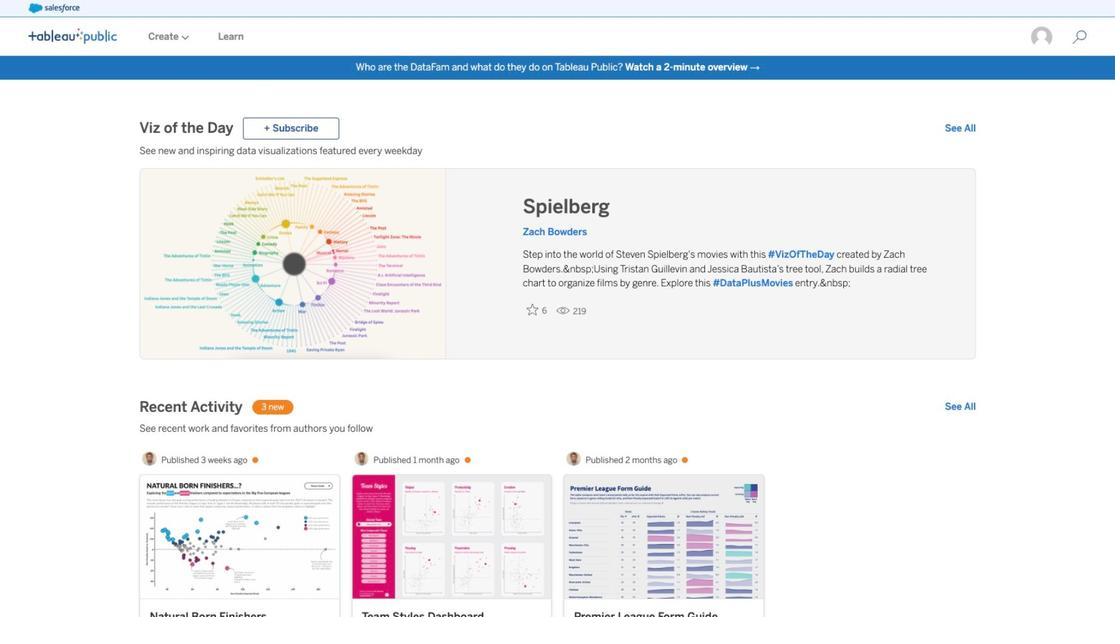 Task type: locate. For each thing, give the bounding box(es) containing it.
0 horizontal spatial workbook thumbnail image
[[140, 475, 339, 599]]

ben norland image
[[142, 452, 157, 466], [355, 452, 369, 466], [567, 452, 581, 466]]

1 horizontal spatial workbook thumbnail image
[[352, 475, 551, 599]]

1 horizontal spatial ben norland image
[[355, 452, 369, 466]]

Add Favorite button
[[523, 300, 552, 320]]

1 workbook thumbnail image from the left
[[140, 475, 339, 599]]

recent activity heading
[[140, 398, 243, 417]]

viz of the day heading
[[140, 119, 234, 138]]

see new and inspiring data visualizations featured every weekday element
[[140, 144, 977, 159]]

2 horizontal spatial workbook thumbnail image
[[565, 475, 764, 599]]

0 horizontal spatial ben norland image
[[142, 452, 157, 466]]

2 ben norland image from the left
[[355, 452, 369, 466]]

2 horizontal spatial ben norland image
[[567, 452, 581, 466]]

see recent work and favorites from authors you follow element
[[140, 422, 977, 436]]

3 ben norland image from the left
[[567, 452, 581, 466]]

workbook thumbnail image
[[140, 475, 339, 599], [352, 475, 551, 599], [565, 475, 764, 599]]

1 ben norland image from the left
[[142, 452, 157, 466]]



Task type: vqa. For each thing, say whether or not it's contained in the screenshot.
third Workbook thumbnail from right
yes



Task type: describe. For each thing, give the bounding box(es) containing it.
ben norland image for second workbook thumbnail from left
[[355, 452, 369, 466]]

see all recent activity element
[[946, 400, 977, 415]]

2 workbook thumbnail image from the left
[[352, 475, 551, 599]]

see all viz of the day element
[[946, 121, 977, 136]]

add favorite image
[[527, 304, 539, 316]]

tableau public viz of the day image
[[140, 169, 446, 360]]

create image
[[179, 35, 190, 40]]

ben norland image for first workbook thumbnail from right
[[567, 452, 581, 466]]

go to search image
[[1059, 30, 1102, 44]]

3 workbook thumbnail image from the left
[[565, 475, 764, 599]]

ben norland image for 3rd workbook thumbnail from right
[[142, 452, 157, 466]]

gary.orlando image
[[1031, 26, 1054, 49]]

salesforce logo image
[[29, 4, 80, 13]]

logo image
[[29, 28, 117, 44]]



